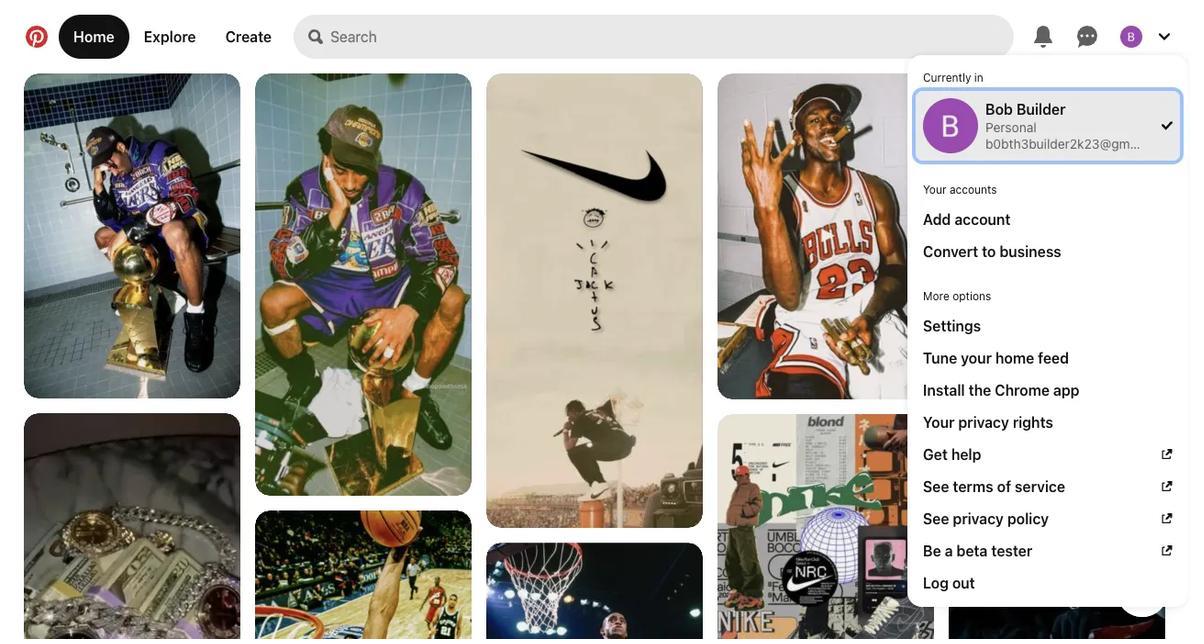 Task type: describe. For each thing, give the bounding box(es) containing it.
currently in
[[924, 71, 984, 84]]

policy
[[1008, 510, 1050, 527]]

add account
[[924, 210, 1011, 228]]

create link
[[211, 15, 287, 59]]

be a beta tester link
[[924, 540, 1174, 561]]

home
[[73, 28, 115, 45]]

bob builder personal
[[986, 100, 1066, 135]]

bob builder image
[[1121, 26, 1143, 48]]

tune your home feed link
[[924, 347, 1174, 368]]

beta
[[957, 542, 988, 559]]

search icon image
[[309, 29, 323, 44]]

more options
[[924, 289, 992, 302]]

convert
[[924, 242, 979, 260]]

feed
[[1039, 349, 1070, 366]]

more
[[924, 289, 950, 302]]

settings
[[924, 317, 982, 334]]

out
[[953, 574, 976, 591]]

in
[[975, 71, 984, 84]]

account
[[955, 210, 1011, 228]]

the
[[969, 381, 992, 399]]

your for your privacy rights
[[924, 413, 955, 431]]

get help link
[[924, 444, 1174, 465]]

add
[[924, 210, 952, 228]]

your for your accounts
[[924, 183, 947, 196]]

tune
[[924, 349, 958, 366]]

tester
[[992, 542, 1033, 559]]

your privacy rights
[[924, 413, 1054, 431]]

this contains an image of: wallpaper cactus jack 🌵🔥 image
[[487, 73, 703, 639]]

currently in element
[[916, 63, 1181, 161]]

explore link
[[129, 15, 211, 59]]

home
[[996, 349, 1035, 366]]

options
[[953, 289, 992, 302]]

personal
[[986, 119, 1037, 135]]

tune your home feed
[[924, 349, 1070, 366]]



Task type: locate. For each thing, give the bounding box(es) containing it.
0 vertical spatial your
[[924, 183, 947, 196]]

list
[[0, 73, 1191, 639]]

see privacy policy link
[[924, 508, 1174, 529]]

0 vertical spatial see
[[924, 477, 950, 495]]

this contains an image of: image
[[24, 73, 241, 399], [255, 73, 472, 496], [718, 73, 935, 401], [949, 73, 1166, 458], [718, 414, 935, 639], [949, 473, 1166, 639], [487, 543, 703, 639]]

your accounts
[[924, 183, 998, 196]]

currently
[[924, 71, 972, 84]]

0 vertical spatial privacy
[[959, 413, 1010, 431]]

see terms of service link
[[924, 476, 1174, 497]]

2 your from the top
[[924, 413, 955, 431]]

be
[[924, 542, 942, 559]]

service
[[1016, 477, 1066, 495]]

privacy down the
[[959, 413, 1010, 431]]

2 see from the top
[[924, 510, 950, 527]]

convert to business
[[924, 242, 1062, 260]]

chrome
[[996, 381, 1051, 399]]

your up get
[[924, 413, 955, 431]]

Search text field
[[331, 15, 1015, 59]]

terms
[[954, 477, 994, 495]]

see for see privacy policy
[[924, 510, 950, 527]]

accounts
[[950, 183, 998, 196]]

bob builder menu item
[[916, 91, 1181, 161]]

1 vertical spatial privacy
[[954, 510, 1004, 527]]

get
[[924, 445, 948, 463]]

1 vertical spatial your
[[924, 413, 955, 431]]

builder
[[1017, 100, 1066, 118]]

help
[[952, 445, 982, 463]]

see privacy policy
[[924, 510, 1050, 527]]

see down get
[[924, 477, 950, 495]]

your up add
[[924, 183, 947, 196]]

business
[[1000, 242, 1062, 260]]

your
[[924, 183, 947, 196], [924, 413, 955, 431]]

1 see from the top
[[924, 477, 950, 495]]

rights
[[1014, 413, 1054, 431]]

this contains an image of: kobe bryant aesthetic wallpaper image
[[255, 511, 472, 639]]

your privacy rights link
[[924, 411, 1174, 433]]

privacy up be a beta tester
[[954, 510, 1004, 527]]

1 your from the top
[[924, 183, 947, 196]]

your accounts element
[[916, 175, 1181, 267]]

a
[[945, 542, 954, 559]]

create
[[225, 28, 272, 45]]

get help
[[924, 445, 982, 463]]

see terms of service
[[924, 477, 1066, 495]]

install the chrome app
[[924, 381, 1080, 399]]

privacy for rights
[[959, 413, 1010, 431]]

see for see terms of service
[[924, 477, 950, 495]]

see
[[924, 477, 950, 495], [924, 510, 950, 527]]

be a beta tester
[[924, 542, 1033, 559]]

bob
[[986, 100, 1014, 118]]

log
[[924, 574, 949, 591]]

privacy
[[959, 413, 1010, 431], [954, 510, 1004, 527]]

explore
[[144, 28, 196, 45]]

home link
[[59, 15, 129, 59]]

see up be
[[924, 510, 950, 527]]

app
[[1054, 381, 1080, 399]]

install
[[924, 381, 966, 399]]

selected item image
[[1163, 120, 1174, 131]]

more options element
[[916, 282, 1181, 599]]

to
[[983, 242, 997, 260]]

your
[[962, 349, 993, 366]]

1 vertical spatial see
[[924, 510, 950, 527]]

settings link
[[924, 315, 1174, 336]]

privacy for policy
[[954, 510, 1004, 527]]

your inside more options element
[[924, 413, 955, 431]]

of
[[998, 477, 1012, 495]]

log out
[[924, 574, 976, 591]]



Task type: vqa. For each thing, say whether or not it's contained in the screenshot.
Layouts corresponding to Layouts
no



